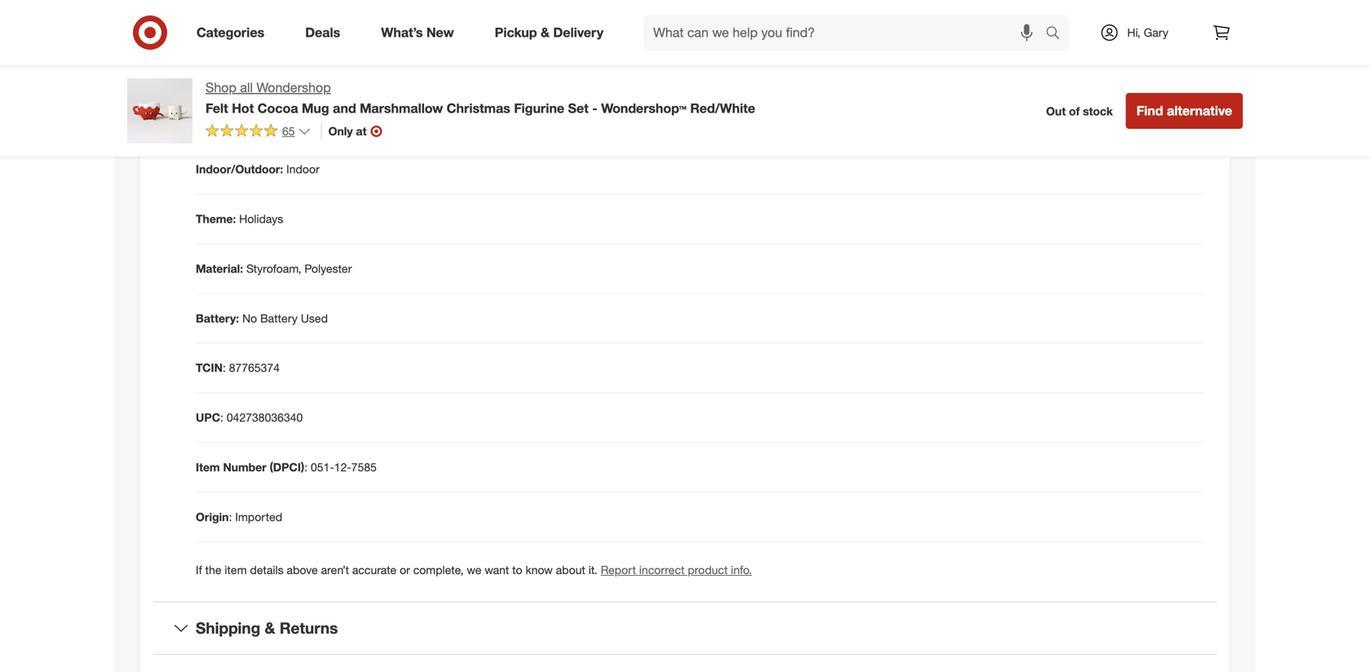 Task type: vqa. For each thing, say whether or not it's contained in the screenshot.
4th Save 30% in cart on select holiday decor from the right
no



Task type: locate. For each thing, give the bounding box(es) containing it.
holidays
[[239, 211, 283, 226]]

info.
[[731, 563, 752, 577]]

report
[[601, 563, 636, 577]]

& left the returns
[[265, 618, 275, 637]]

maximum height: 2.25 inches
[[196, 112, 353, 126]]

weight:
[[196, 12, 236, 27]]

about
[[556, 563, 585, 577]]

deals link
[[291, 15, 361, 51]]

87765374
[[229, 361, 280, 375]]

alternative
[[1167, 103, 1232, 119]]

1 horizontal spatial &
[[541, 25, 550, 40]]

0 horizontal spatial &
[[265, 618, 275, 637]]

gary
[[1144, 25, 1169, 40]]

: left imported
[[229, 510, 232, 524]]

: left 042738036340
[[220, 410, 223, 425]]

of
[[1069, 104, 1080, 118]]

aren't
[[321, 563, 349, 577]]

& for shipping
[[265, 618, 275, 637]]

pickup
[[495, 25, 537, 40]]

2.25
[[294, 112, 316, 126]]

want
[[485, 563, 509, 577]]

or
[[400, 563, 410, 577]]

& right pickup on the left of the page
[[541, 25, 550, 40]]

& inside shipping & returns dropdown button
[[265, 618, 275, 637]]

it.
[[589, 563, 598, 577]]

number
[[223, 460, 266, 474]]

product
[[688, 563, 728, 577]]

out of stock
[[1046, 104, 1113, 118]]

imported
[[235, 510, 282, 524]]

all
[[240, 80, 253, 95]]

marshmallow
[[360, 100, 443, 116]]

: for 87765374
[[223, 361, 226, 375]]

tcin
[[196, 361, 223, 375]]

:
[[223, 361, 226, 375], [220, 410, 223, 425], [304, 460, 308, 474], [229, 510, 232, 524]]

(dpci)
[[270, 460, 304, 474]]

: left 87765374
[[223, 361, 226, 375]]

shop all wondershop felt hot cocoa mug and marshmallow christmas figurine set - wondershop™ red/white
[[206, 80, 755, 116]]

: for 042738036340
[[220, 410, 223, 425]]

indoor/outdoor:
[[196, 162, 283, 176]]

-
[[592, 100, 598, 116]]

new
[[426, 25, 454, 40]]

christmas
[[447, 100, 510, 116]]

theme: holidays
[[196, 211, 283, 226]]

pounds
[[252, 12, 291, 27]]

&
[[541, 25, 550, 40], [265, 618, 275, 637]]

felt
[[206, 100, 228, 116]]

placement: tabletop
[[196, 62, 303, 76]]

styrofoam,
[[246, 261, 301, 275]]

material: styrofoam, polyester
[[196, 261, 352, 275]]

find
[[1137, 103, 1163, 119]]

what's
[[381, 25, 423, 40]]

mug
[[302, 100, 329, 116]]

image of felt hot cocoa mug and marshmallow christmas figurine set - wondershop™ red/white image
[[127, 78, 192, 144]]

out
[[1046, 104, 1066, 118]]

deals
[[305, 25, 340, 40]]

battery
[[260, 311, 298, 325]]

item number (dpci) : 051-12-7585
[[196, 460, 377, 474]]

& inside pickup & delivery link
[[541, 25, 550, 40]]

7585
[[351, 460, 377, 474]]

no
[[242, 311, 257, 325]]

at
[[356, 124, 367, 138]]

item
[[196, 460, 220, 474]]

placement:
[[196, 62, 257, 76]]

to
[[512, 563, 522, 577]]

wondershop™
[[601, 100, 687, 116]]

0 vertical spatial &
[[541, 25, 550, 40]]

returns
[[280, 618, 338, 637]]

65
[[282, 124, 295, 138]]

if the item details above aren't accurate or complete, we want to know about it. report incorrect product info.
[[196, 563, 752, 577]]

the
[[205, 563, 221, 577]]

know
[[526, 563, 553, 577]]

what's new link
[[367, 15, 474, 51]]

& for pickup
[[541, 25, 550, 40]]

only
[[328, 124, 353, 138]]

1 vertical spatial &
[[265, 618, 275, 637]]

battery: no battery used
[[196, 311, 328, 325]]

report incorrect product info. button
[[601, 562, 752, 578]]

find alternative
[[1137, 103, 1232, 119]]

incorrect
[[639, 563, 685, 577]]



Task type: describe. For each thing, give the bounding box(es) containing it.
and
[[333, 100, 356, 116]]

.1
[[239, 12, 249, 27]]

12-
[[334, 460, 351, 474]]

shipping & returns button
[[153, 602, 1217, 654]]

details
[[250, 563, 284, 577]]

origin : imported
[[196, 510, 282, 524]]

hi,
[[1127, 25, 1141, 40]]

what's new
[[381, 25, 454, 40]]

red/white
[[690, 100, 755, 116]]

complete,
[[413, 563, 464, 577]]

material:
[[196, 261, 243, 275]]

origin
[[196, 510, 229, 524]]

polyester
[[305, 261, 352, 275]]

battery:
[[196, 311, 239, 325]]

tabletop
[[260, 62, 303, 76]]

cocoa
[[258, 100, 298, 116]]

height:
[[252, 112, 291, 126]]

: for imported
[[229, 510, 232, 524]]

accurate
[[352, 563, 397, 577]]

indoor
[[286, 162, 320, 176]]

search
[[1038, 26, 1077, 42]]

shop
[[206, 80, 236, 95]]

used
[[301, 311, 328, 325]]

shipping & returns
[[196, 618, 338, 637]]

upc
[[196, 410, 220, 425]]

051-
[[311, 460, 334, 474]]

hi, gary
[[1127, 25, 1169, 40]]

above
[[287, 563, 318, 577]]

categories
[[197, 25, 264, 40]]

find alternative button
[[1126, 93, 1243, 129]]

upc : 042738036340
[[196, 410, 303, 425]]

inches
[[319, 112, 353, 126]]

indoor/outdoor: indoor
[[196, 162, 320, 176]]

delivery
[[553, 25, 604, 40]]

item
[[225, 563, 247, 577]]

shipping
[[196, 618, 260, 637]]

pickup & delivery
[[495, 25, 604, 40]]

What can we help you find? suggestions appear below search field
[[644, 15, 1050, 51]]

figurine
[[514, 100, 564, 116]]

weight: .1 pounds
[[196, 12, 291, 27]]

stock
[[1083, 104, 1113, 118]]

set
[[568, 100, 589, 116]]

theme:
[[196, 211, 236, 226]]

: left the 051- in the left of the page
[[304, 460, 308, 474]]

categories link
[[183, 15, 285, 51]]

65 link
[[206, 123, 311, 142]]

wondershop
[[257, 80, 331, 95]]

tcin : 87765374
[[196, 361, 280, 375]]

if
[[196, 563, 202, 577]]

042738036340
[[227, 410, 303, 425]]

pickup & delivery link
[[481, 15, 624, 51]]

maximum
[[196, 112, 249, 126]]

search button
[[1038, 15, 1077, 54]]

only at
[[328, 124, 367, 138]]

we
[[467, 563, 482, 577]]



